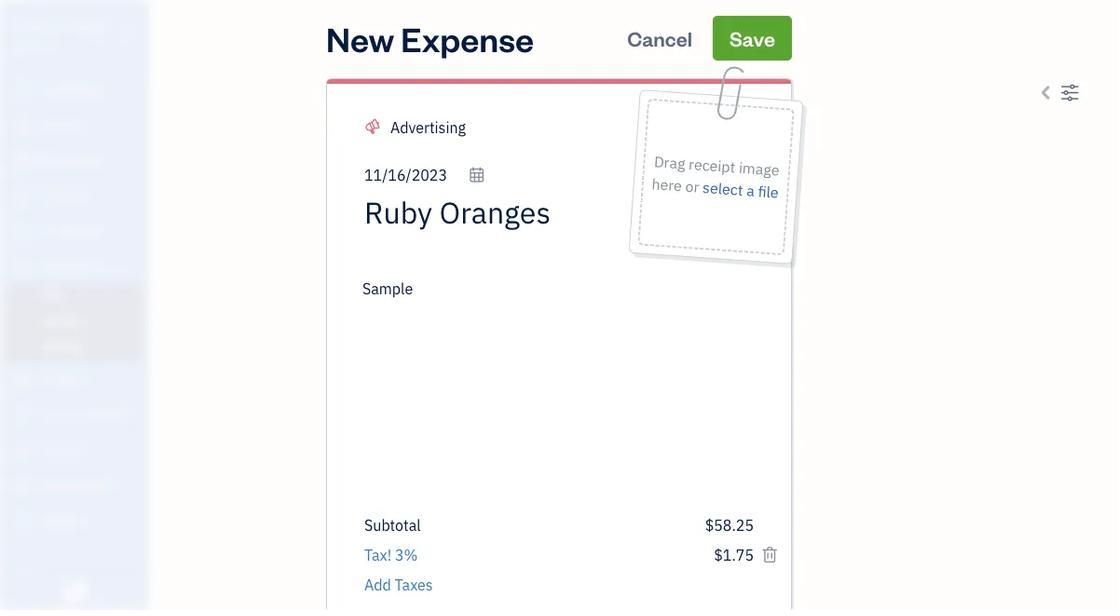 Task type: describe. For each thing, give the bounding box(es) containing it.
timer image
[[12, 406, 34, 425]]

%
[[404, 546, 418, 565]]

image
[[738, 158, 780, 180]]

project image
[[12, 371, 34, 390]]

add
[[364, 576, 391, 595]]

dashboard image
[[12, 81, 34, 100]]

main element
[[0, 0, 196, 611]]

cancel
[[628, 25, 693, 51]]

Description text field
[[355, 278, 745, 502]]

save
[[730, 25, 776, 51]]

invoice image
[[12, 187, 34, 206]]

file
[[758, 182, 780, 202]]

Category text field
[[391, 117, 550, 139]]

a
[[746, 181, 755, 201]]

receipt
[[688, 154, 736, 177]]

owner
[[15, 37, 49, 52]]

select
[[702, 178, 744, 200]]

tax! 3 %
[[364, 546, 418, 565]]

cancel button
[[611, 16, 709, 61]]

settings image
[[1061, 81, 1080, 103]]

save button
[[713, 16, 792, 61]]

apps image
[[14, 560, 144, 575]]

ruby oranges owner
[[15, 16, 110, 52]]

expense image
[[12, 258, 34, 277]]

chart image
[[12, 477, 34, 496]]



Task type: vqa. For each thing, say whether or not it's contained in the screenshot.
import
no



Task type: locate. For each thing, give the bounding box(es) containing it.
or
[[685, 176, 700, 197]]

select a file
[[702, 178, 780, 202]]

add taxes button
[[364, 574, 433, 597]]

chevronleft image
[[1038, 81, 1057, 103]]

Merchant text field
[[364, 194, 619, 231]]

drag
[[654, 152, 686, 174]]

report image
[[12, 513, 34, 531]]

add taxes
[[364, 576, 433, 595]]

new expense
[[326, 16, 534, 60]]

subtotal
[[364, 516, 421, 536]]

freshbooks image
[[60, 581, 89, 603]]

here
[[651, 174, 683, 196]]

Amount (USD) text field
[[713, 546, 754, 565]]

new
[[326, 16, 394, 60]]

$58.25
[[705, 516, 754, 536]]

Date in MM/DD/YYYY format text field
[[364, 165, 486, 185]]

select a file button
[[702, 176, 780, 204]]

payment image
[[12, 223, 34, 241]]

delete tax image
[[762, 544, 779, 567]]

estimate image
[[12, 152, 34, 171]]

drag receipt image here or
[[651, 152, 780, 197]]

client image
[[12, 117, 34, 135]]

oranges
[[53, 16, 110, 36]]

tax!
[[364, 546, 392, 565]]

ruby
[[15, 16, 50, 36]]

taxes
[[395, 576, 433, 595]]

expense
[[401, 16, 534, 60]]

money image
[[12, 442, 34, 460]]

3
[[395, 546, 404, 565]]



